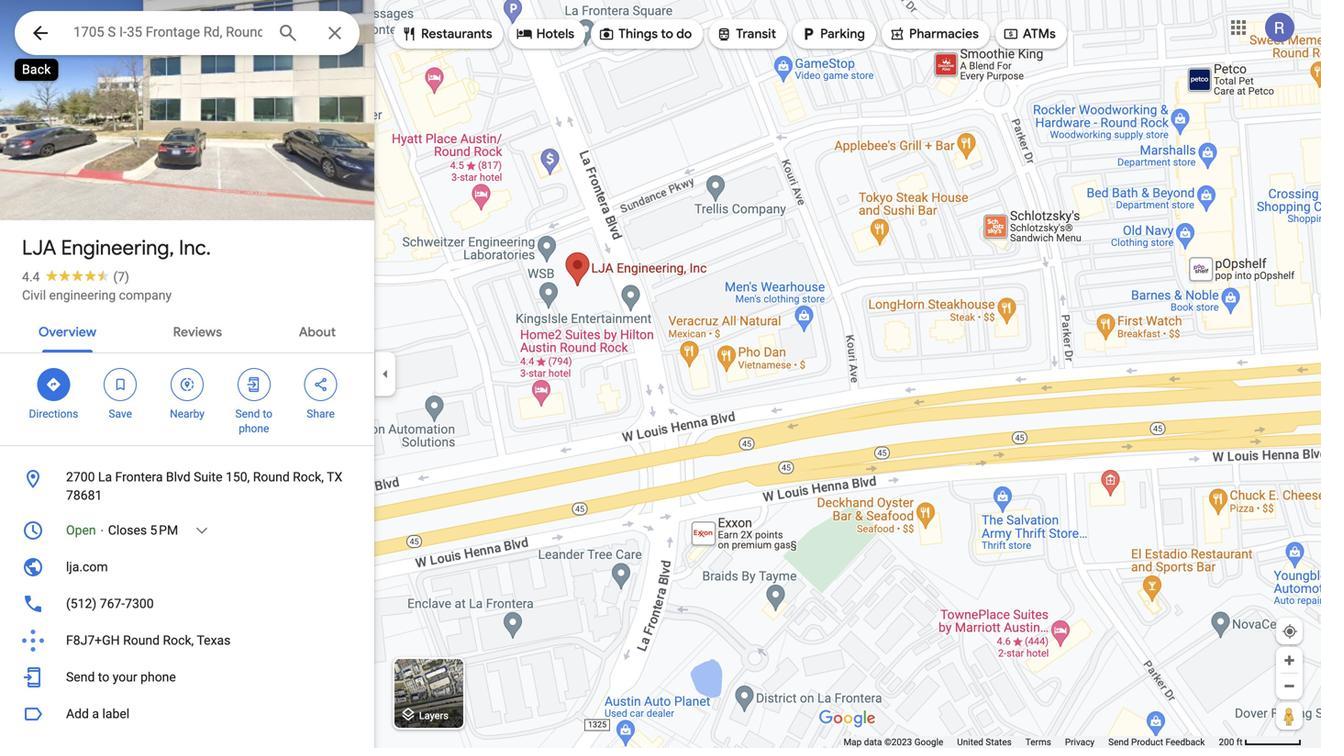 Task type: describe. For each thing, give the bounding box(es) containing it.
privacy button
[[1066, 736, 1095, 748]]

engineering,
[[61, 235, 174, 261]]

4.4
[[22, 269, 40, 285]]

2700 la frontera blvd suite 150, round rock, tx 78681 button
[[0, 461, 375, 512]]


[[599, 24, 615, 44]]


[[1003, 24, 1020, 44]]

company
[[119, 288, 172, 303]]

1705 S I-35 Frontage Rd, Round Rock, TX 78664 field
[[15, 11, 360, 55]]

open
[[66, 523, 96, 538]]

200
[[1220, 737, 1235, 748]]


[[401, 24, 418, 44]]

united states button
[[958, 736, 1012, 748]]

product
[[1132, 737, 1164, 748]]

google
[[915, 737, 944, 748]]

add a label button
[[0, 696, 375, 733]]

150,
[[226, 470, 250, 485]]


[[716, 24, 733, 44]]

 button
[[15, 11, 66, 59]]

reviews
[[173, 324, 222, 341]]

reviews button
[[158, 308, 237, 353]]

send product feedback
[[1109, 737, 1206, 748]]

things
[[619, 26, 658, 42]]

suite
[[194, 470, 223, 485]]

hotels
[[537, 26, 575, 42]]

2700 la frontera blvd suite 150, round rock, tx 78681
[[66, 470, 343, 503]]

civil engineering company
[[22, 288, 172, 303]]

la
[[98, 470, 112, 485]]

tab list inside google maps element
[[0, 308, 375, 353]]


[[29, 20, 51, 46]]

to for send to phone
[[263, 408, 273, 420]]

texas
[[197, 633, 231, 648]]

show your location image
[[1283, 623, 1299, 640]]

add
[[66, 706, 89, 722]]

share
[[307, 408, 335, 420]]

©2023
[[885, 737, 913, 748]]

f8j7+gh
[[66, 633, 120, 648]]

map data ©2023 google
[[844, 737, 944, 748]]


[[890, 24, 906, 44]]

4.4 stars image
[[40, 269, 113, 281]]

 pharmacies
[[890, 24, 979, 44]]

directions
[[29, 408, 78, 420]]

united
[[958, 737, 984, 748]]

767-
[[100, 596, 125, 611]]

 things to do
[[599, 24, 692, 44]]

⋅
[[99, 523, 105, 538]]


[[801, 24, 817, 44]]

pharmacies
[[910, 26, 979, 42]]

send to phone
[[236, 408, 273, 435]]

footer inside google maps element
[[844, 736, 1220, 748]]

(512) 767-7300 button
[[0, 586, 375, 622]]

send for send to your phone
[[66, 670, 95, 685]]

lja engineering, inc.
[[22, 235, 211, 261]]

inc.
[[179, 235, 211, 261]]

(512) 767-7300
[[66, 596, 154, 611]]

(7)
[[113, 269, 129, 285]]

send to your phone
[[66, 670, 176, 685]]

send to your phone button
[[0, 659, 375, 696]]


[[45, 375, 62, 395]]

google maps element
[[0, 0, 1322, 748]]

photo of lja engineering, inc. image
[[0, 0, 375, 220]]

information for lja engineering, inc. region
[[0, 457, 375, 696]]

lja.com
[[66, 560, 108, 575]]


[[313, 375, 329, 395]]

google account: ruby anderson  
(rubyanndersson@gmail.com) image
[[1266, 13, 1295, 42]]

engineering
[[49, 288, 116, 303]]



Task type: locate. For each thing, give the bounding box(es) containing it.
5 pm
[[150, 523, 178, 538]]


[[112, 375, 129, 395]]

1 vertical spatial rock,
[[163, 633, 194, 648]]

frontera
[[115, 470, 163, 485]]

phone inside send to phone
[[239, 422, 269, 435]]

united states
[[958, 737, 1012, 748]]

actions for lja engineering, inc. region
[[0, 353, 375, 445]]

 restaurants
[[401, 24, 493, 44]]

2 vertical spatial send
[[1109, 737, 1130, 748]]

1 horizontal spatial send
[[236, 408, 260, 420]]

to left your
[[98, 670, 109, 685]]

rock, left "texas"
[[163, 633, 194, 648]]

overview
[[38, 324, 96, 341]]

send down 
[[236, 408, 260, 420]]

200 ft button
[[1220, 737, 1303, 748]]

open ⋅ closes 5 pm
[[66, 523, 178, 538]]

civil engineering company button
[[22, 286, 172, 305]]

layers
[[419, 710, 449, 721]]


[[517, 24, 533, 44]]

ft
[[1237, 737, 1244, 748]]

add a label
[[66, 706, 130, 722]]

closes
[[108, 523, 147, 538]]

1 vertical spatial to
[[263, 408, 273, 420]]

footer
[[844, 736, 1220, 748]]

7300
[[125, 596, 154, 611]]

rock, inside 2700 la frontera blvd suite 150, round rock, tx 78681
[[293, 470, 324, 485]]

overview button
[[24, 308, 111, 353]]

200 ft
[[1220, 737, 1244, 748]]

 atms
[[1003, 24, 1057, 44]]


[[179, 375, 196, 395]]

footer containing map data ©2023 google
[[844, 736, 1220, 748]]

7 reviews element
[[113, 269, 129, 285]]

to for send to your phone
[[98, 670, 109, 685]]

to
[[661, 26, 674, 42], [263, 408, 273, 420], [98, 670, 109, 685]]

feedback
[[1166, 737, 1206, 748]]

send inside send to phone
[[236, 408, 260, 420]]

to left 'share'
[[263, 408, 273, 420]]

your
[[113, 670, 137, 685]]

to inside button
[[98, 670, 109, 685]]

f8j7+gh round rock, texas button
[[0, 622, 375, 659]]

blvd
[[166, 470, 191, 485]]

send product feedback button
[[1109, 736, 1206, 748]]

1 horizontal spatial rock,
[[293, 470, 324, 485]]

none field inside the 1705 s i-35 frontage rd, round rock, tx 78664 field
[[73, 21, 263, 43]]

data
[[865, 737, 883, 748]]

show street view coverage image
[[1277, 702, 1304, 730]]

1 vertical spatial send
[[66, 670, 95, 685]]

lja engineering, inc. main content
[[0, 0, 375, 748]]

to inside send to phone
[[263, 408, 273, 420]]

round right 150,
[[253, 470, 290, 485]]

0 vertical spatial to
[[661, 26, 674, 42]]

tab list containing overview
[[0, 308, 375, 353]]

1 horizontal spatial to
[[263, 408, 273, 420]]

round inside 'button'
[[123, 633, 160, 648]]

label
[[102, 706, 130, 722]]

about
[[299, 324, 336, 341]]

phone down 
[[239, 422, 269, 435]]

phone inside button
[[141, 670, 176, 685]]

to inside  things to do
[[661, 26, 674, 42]]

terms button
[[1026, 736, 1052, 748]]

f8j7+gh round rock, texas
[[66, 633, 231, 648]]

 parking
[[801, 24, 866, 44]]

(512)
[[66, 596, 97, 611]]

send left product
[[1109, 737, 1130, 748]]

hours image
[[22, 520, 44, 542]]

2700
[[66, 470, 95, 485]]

2 horizontal spatial send
[[1109, 737, 1130, 748]]

rock,
[[293, 470, 324, 485], [163, 633, 194, 648]]

save
[[109, 408, 132, 420]]

1 horizontal spatial round
[[253, 470, 290, 485]]

round down 7300
[[123, 633, 160, 648]]

1 horizontal spatial phone
[[239, 422, 269, 435]]

states
[[986, 737, 1012, 748]]

show open hours for the week image
[[194, 522, 210, 539]]

0 horizontal spatial to
[[98, 670, 109, 685]]

send
[[236, 408, 260, 420], [66, 670, 95, 685], [1109, 737, 1130, 748]]

1 vertical spatial round
[[123, 633, 160, 648]]

0 vertical spatial rock,
[[293, 470, 324, 485]]

zoom out image
[[1283, 679, 1297, 693]]

2 vertical spatial to
[[98, 670, 109, 685]]

send up add
[[66, 670, 95, 685]]

send inside 'button'
[[1109, 737, 1130, 748]]


[[246, 375, 262, 395]]

None field
[[73, 21, 263, 43]]

rock, inside 'button'
[[163, 633, 194, 648]]

rock, left tx in the bottom left of the page
[[293, 470, 324, 485]]

do
[[677, 26, 692, 42]]

2 horizontal spatial to
[[661, 26, 674, 42]]

0 vertical spatial round
[[253, 470, 290, 485]]

tx
[[327, 470, 343, 485]]

atms
[[1024, 26, 1057, 42]]

0 horizontal spatial rock,
[[163, 633, 194, 648]]

0 vertical spatial send
[[236, 408, 260, 420]]

tab list
[[0, 308, 375, 353]]

phone right your
[[141, 670, 176, 685]]

civil
[[22, 288, 46, 303]]

parking
[[821, 26, 866, 42]]

0 horizontal spatial send
[[66, 670, 95, 685]]

collapse side panel image
[[375, 364, 396, 384]]

transit
[[737, 26, 777, 42]]

 transit
[[716, 24, 777, 44]]

terms
[[1026, 737, 1052, 748]]

to left do
[[661, 26, 674, 42]]

send inside button
[[66, 670, 95, 685]]

0 vertical spatial phone
[[239, 422, 269, 435]]

 hotels
[[517, 24, 575, 44]]

0 horizontal spatial round
[[123, 633, 160, 648]]

privacy
[[1066, 737, 1095, 748]]

send for send to phone
[[236, 408, 260, 420]]

round
[[253, 470, 290, 485], [123, 633, 160, 648]]

 search field
[[15, 11, 360, 59]]

0 horizontal spatial phone
[[141, 670, 176, 685]]

send for send product feedback
[[1109, 737, 1130, 748]]

round inside 2700 la frontera blvd suite 150, round rock, tx 78681
[[253, 470, 290, 485]]

restaurants
[[421, 26, 493, 42]]

map
[[844, 737, 862, 748]]

lja
[[22, 235, 56, 261]]

1 vertical spatial phone
[[141, 670, 176, 685]]

copy address image
[[333, 471, 350, 487]]

lja.com link
[[0, 549, 375, 586]]

nearby
[[170, 408, 205, 420]]

zoom in image
[[1283, 654, 1297, 667]]

78681
[[66, 488, 102, 503]]



Task type: vqa. For each thing, say whether or not it's contained in the screenshot.


